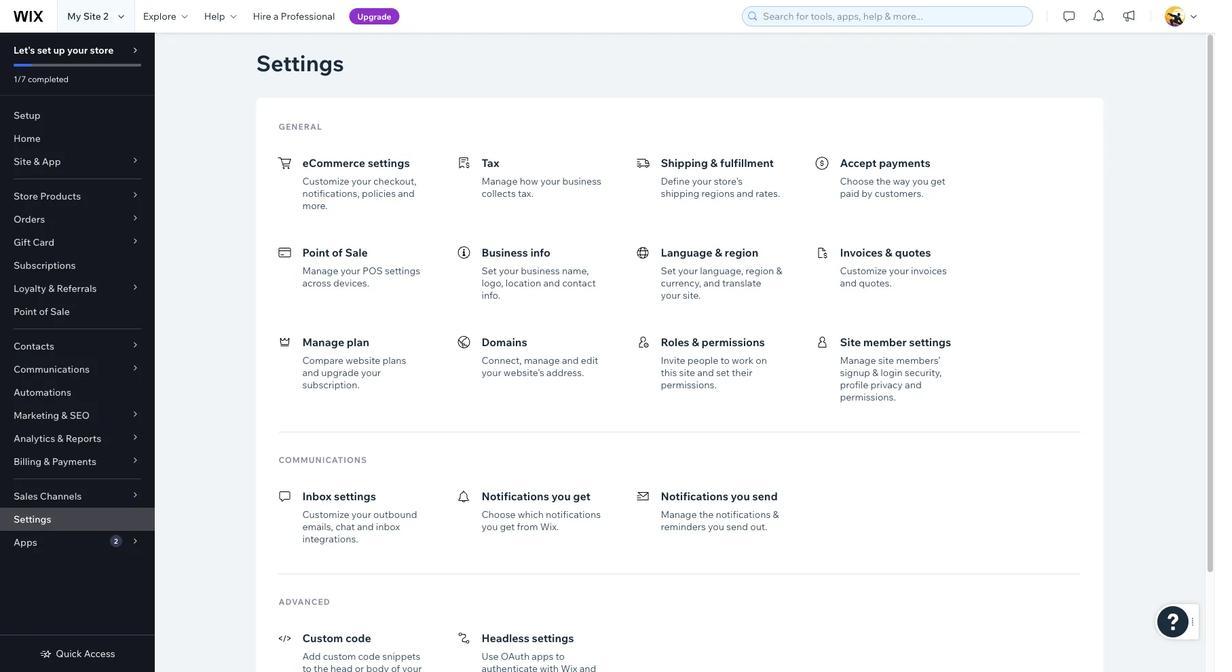Task type: locate. For each thing, give the bounding box(es) containing it.
and down people at the right of page
[[697, 367, 714, 378]]

1 vertical spatial business
[[521, 265, 560, 277]]

privacy
[[871, 379, 903, 391]]

0 vertical spatial to
[[721, 354, 730, 366]]

0 horizontal spatial point
[[14, 306, 37, 317]]

customize up notifications,
[[302, 175, 349, 187]]

choose up paid
[[840, 175, 874, 187]]

site
[[83, 10, 101, 22], [14, 155, 31, 167], [840, 335, 861, 349]]

your inside shipping & fulfillment define your store's shipping regions and rates.
[[692, 175, 712, 187]]

settings inside 'inbox settings customize your outbound emails, chat and inbox integrations.'
[[334, 489, 376, 503]]

customize inside invoices & quotes customize your invoices and quotes.
[[840, 265, 887, 277]]

1 vertical spatial to
[[556, 650, 565, 662]]

notifications up which at the left bottom of the page
[[482, 489, 549, 503]]

site member settings manage site members' signup & login security, profile privacy and permissions.
[[840, 335, 951, 403]]

2 horizontal spatial to
[[721, 354, 730, 366]]

site inside site member settings manage site members' signup & login security, profile privacy and permissions.
[[840, 335, 861, 349]]

app
[[42, 155, 61, 167]]

& inside shipping & fulfillment define your store's shipping regions and rates.
[[710, 156, 718, 170]]

your inside ecommerce settings customize your checkout, notifications, policies and more.
[[352, 175, 371, 187]]

0 vertical spatial point
[[302, 246, 330, 259]]

send
[[752, 489, 778, 503], [726, 521, 748, 533]]

business for info
[[521, 265, 560, 277]]

the left "way"
[[876, 175, 891, 187]]

notifications inside 'notifications you get choose which notifications you get from wix.'
[[482, 489, 549, 503]]

your up policies
[[352, 175, 371, 187]]

site & app
[[14, 155, 61, 167]]

your up currency,
[[678, 265, 698, 277]]

0 vertical spatial choose
[[840, 175, 874, 187]]

communications up automations
[[14, 363, 90, 375]]

site right my
[[83, 10, 101, 22]]

1 vertical spatial the
[[699, 508, 714, 520]]

and left contact
[[543, 277, 560, 289]]

& inside analytics & reports dropdown button
[[57, 432, 64, 444]]

manage inside notifications you send manage the notifications & reminders you send out.
[[661, 508, 697, 520]]

& for fulfillment
[[710, 156, 718, 170]]

notifications up out. on the bottom of the page
[[716, 508, 771, 520]]

notifications you send manage the notifications & reminders you send out.
[[661, 489, 779, 533]]

0 vertical spatial business
[[562, 175, 601, 187]]

your down connect,
[[482, 367, 501, 378]]

1 horizontal spatial communications
[[279, 455, 367, 465]]

customize up emails,
[[302, 508, 349, 520]]

1 horizontal spatial notifications
[[661, 489, 728, 503]]

subscriptions link
[[0, 254, 155, 277]]

my site 2
[[67, 10, 108, 22]]

settings for inbox settings
[[334, 489, 376, 503]]

1 vertical spatial permissions.
[[840, 391, 896, 403]]

your right up
[[67, 44, 88, 56]]

by
[[862, 187, 873, 199]]

your up regions
[[692, 175, 712, 187]]

point
[[302, 246, 330, 259], [14, 306, 37, 317]]

choose left which at the left bottom of the page
[[482, 508, 516, 520]]

0 horizontal spatial settings
[[14, 513, 51, 525]]

security,
[[905, 367, 942, 378]]

set up currency,
[[661, 265, 676, 277]]

settings
[[256, 49, 344, 77], [14, 513, 51, 525]]

notifications up reminders
[[661, 489, 728, 503]]

and left quotes.
[[840, 277, 857, 289]]

your down quotes
[[889, 265, 909, 277]]

0 vertical spatial communications
[[14, 363, 90, 375]]

& for region
[[715, 246, 722, 259]]

customize up quotes.
[[840, 265, 887, 277]]

sales channels
[[14, 490, 82, 502]]

invoices
[[840, 246, 883, 259]]

add
[[302, 650, 321, 662]]

business down info
[[521, 265, 560, 277]]

& inside the roles & permissions invite people to work on this site and set their permissions.
[[692, 335, 699, 349]]

to for &
[[721, 354, 730, 366]]

business right how
[[562, 175, 601, 187]]

settings up checkout,
[[368, 156, 410, 170]]

to for settings
[[556, 650, 565, 662]]

manage up compare
[[302, 335, 344, 349]]

this
[[661, 367, 677, 378]]

& inside "site & app" dropdown button
[[34, 155, 40, 167]]

1 vertical spatial point
[[14, 306, 37, 317]]

collects
[[482, 187, 516, 199]]

notifications
[[482, 489, 549, 503], [661, 489, 728, 503]]

manage inside site member settings manage site members' signup & login security, profile privacy and permissions.
[[840, 354, 876, 366]]

and down checkout,
[[398, 187, 415, 199]]

2 vertical spatial of
[[391, 663, 400, 672]]

manage
[[524, 354, 560, 366]]

1 horizontal spatial set
[[661, 265, 676, 277]]

manage up reminders
[[661, 508, 697, 520]]

1 vertical spatial set
[[716, 367, 730, 378]]

to down add
[[302, 663, 312, 672]]

your up devices.
[[341, 265, 360, 277]]

set up logo,
[[482, 265, 497, 277]]

& inside loyalty & referrals dropdown button
[[48, 282, 55, 294]]

and down compare
[[302, 367, 319, 378]]

notifications inside notifications you send manage the notifications & reminders you send out.
[[661, 489, 728, 503]]

0 vertical spatial set
[[37, 44, 51, 56]]

setup link
[[0, 104, 155, 127]]

customize inside 'inbox settings customize your outbound emails, chat and inbox integrations.'
[[302, 508, 349, 520]]

and inside the business info set your business name, logo, location and contact info.
[[543, 277, 560, 289]]

and up address.
[[562, 354, 579, 366]]

1 horizontal spatial business
[[562, 175, 601, 187]]

settings down hire a professional 'link'
[[256, 49, 344, 77]]

1 vertical spatial choose
[[482, 508, 516, 520]]

2 down "settings" link
[[114, 537, 118, 545]]

notifications for get
[[546, 508, 601, 520]]

name,
[[562, 265, 589, 277]]

1 vertical spatial settings
[[14, 513, 51, 525]]

your inside the business info set your business name, logo, location and contact info.
[[499, 265, 519, 277]]

point inside point of sale manage your pos settings across devices.
[[302, 246, 330, 259]]

the inside custom code add custom code snippets to the head or body of you
[[314, 663, 328, 672]]

1 horizontal spatial site
[[878, 354, 894, 366]]

settings inside ecommerce settings customize your checkout, notifications, policies and more.
[[368, 156, 410, 170]]

0 vertical spatial settings
[[256, 49, 344, 77]]

communications-section element
[[269, 468, 1091, 557]]

invite
[[661, 354, 685, 366]]

manage inside point of sale manage your pos settings across devices.
[[302, 265, 338, 277]]

my
[[67, 10, 81, 22]]

0 horizontal spatial notifications
[[482, 489, 549, 503]]

& inside marketing & seo popup button
[[61, 409, 68, 421]]

and right chat at the bottom left of the page
[[357, 521, 374, 533]]

permissions. inside the roles & permissions invite people to work on this site and set their permissions.
[[661, 379, 717, 391]]

choose
[[840, 175, 874, 187], [482, 508, 516, 520]]

up
[[53, 44, 65, 56]]

1 notifications from the left
[[546, 508, 601, 520]]

1 set from the left
[[482, 265, 497, 277]]

0 vertical spatial permissions.
[[661, 379, 717, 391]]

site right this
[[679, 367, 695, 378]]

how
[[520, 175, 538, 187]]

settings down the sales
[[14, 513, 51, 525]]

upgrade
[[321, 367, 359, 378]]

0 vertical spatial customize
[[302, 175, 349, 187]]

permissions
[[702, 335, 765, 349]]

quotes.
[[859, 277, 892, 289]]

completed
[[28, 74, 69, 84]]

manage up across
[[302, 265, 338, 277]]

1 vertical spatial customize
[[840, 265, 887, 277]]

your down business at the left top
[[499, 265, 519, 277]]

business inside the business info set your business name, logo, location and contact info.
[[521, 265, 560, 277]]

region up the language,
[[725, 246, 758, 259]]

1 horizontal spatial the
[[699, 508, 714, 520]]

permissions. down this
[[661, 379, 717, 391]]

region up the translate
[[746, 265, 774, 277]]

manage
[[482, 175, 518, 187], [302, 265, 338, 277], [302, 335, 344, 349], [840, 354, 876, 366], [661, 508, 697, 520]]

and inside shipping & fulfillment define your store's shipping regions and rates.
[[737, 187, 754, 199]]

1 horizontal spatial site
[[83, 10, 101, 22]]

sale up pos
[[345, 246, 368, 259]]

0 horizontal spatial of
[[39, 306, 48, 317]]

and down security, on the right of the page
[[905, 379, 922, 391]]

2 vertical spatial the
[[314, 663, 328, 672]]

the up reminders
[[699, 508, 714, 520]]

1 horizontal spatial 2
[[114, 537, 118, 545]]

advanced-section element
[[269, 610, 1091, 672]]

point up across
[[302, 246, 330, 259]]

1 vertical spatial get
[[573, 489, 591, 503]]

site up "signup"
[[840, 335, 861, 349]]

the inside accept payments choose the way you get paid by customers.
[[876, 175, 891, 187]]

sidebar element
[[0, 33, 155, 672]]

subscriptions
[[14, 259, 76, 271]]

automations
[[14, 386, 71, 398]]

0 horizontal spatial set
[[482, 265, 497, 277]]

compare
[[302, 354, 344, 366]]

send up out. on the bottom of the page
[[752, 489, 778, 503]]

your up chat at the bottom left of the page
[[352, 508, 371, 520]]

1 horizontal spatial notifications
[[716, 508, 771, 520]]

subscription.
[[302, 379, 360, 391]]

communications button
[[0, 358, 155, 381]]

2 horizontal spatial site
[[840, 335, 861, 349]]

general-section element
[[269, 134, 1091, 415]]

2 vertical spatial site
[[840, 335, 861, 349]]

set left the their
[[716, 367, 730, 378]]

settings
[[368, 156, 410, 170], [385, 265, 420, 277], [909, 335, 951, 349], [334, 489, 376, 503], [532, 631, 574, 645]]

sale
[[345, 246, 368, 259], [50, 306, 70, 317]]

1 vertical spatial communications
[[279, 455, 367, 465]]

1 horizontal spatial choose
[[840, 175, 874, 187]]

marketing & seo
[[14, 409, 90, 421]]

1 horizontal spatial set
[[716, 367, 730, 378]]

0 vertical spatial sale
[[345, 246, 368, 259]]

site down "home"
[[14, 155, 31, 167]]

to up wix
[[556, 650, 565, 662]]

and down the language,
[[703, 277, 720, 289]]

outbound
[[373, 508, 417, 520]]

to inside the roles & permissions invite people to work on this site and set their permissions.
[[721, 354, 730, 366]]

location
[[506, 277, 541, 289]]

regions
[[702, 187, 735, 199]]

sale for point of sale manage your pos settings across devices.
[[345, 246, 368, 259]]

which
[[518, 508, 544, 520]]

and inside 'inbox settings customize your outbound emails, chat and inbox integrations.'
[[357, 521, 374, 533]]

set
[[37, 44, 51, 56], [716, 367, 730, 378]]

1 horizontal spatial sale
[[345, 246, 368, 259]]

Search for tools, apps, help & more... field
[[759, 7, 1029, 26]]

0 vertical spatial get
[[931, 175, 946, 187]]

0 horizontal spatial 2
[[103, 10, 108, 22]]

professional
[[281, 10, 335, 22]]

& inside invoices & quotes customize your invoices and quotes.
[[885, 246, 893, 259]]

manage for site member settings
[[840, 354, 876, 366]]

emails,
[[302, 521, 333, 533]]

communications inside dropdown button
[[14, 363, 90, 375]]

roles & permissions invite people to work on this site and set their permissions.
[[661, 335, 767, 391]]

manage up collects
[[482, 175, 518, 187]]

domains
[[482, 335, 527, 349]]

& for quotes
[[885, 246, 893, 259]]

advanced
[[279, 596, 330, 607]]

0 vertical spatial of
[[332, 246, 343, 259]]

to inside custom code add custom code snippets to the head or body of you
[[302, 663, 312, 672]]

settings inside headless settings use oauth apps to authenticate with wix an
[[532, 631, 574, 645]]

customize inside ecommerce settings customize your checkout, notifications, policies and more.
[[302, 175, 349, 187]]

settings right pos
[[385, 265, 420, 277]]

of up devices.
[[332, 246, 343, 259]]

define
[[661, 175, 690, 187]]

point inside the sidebar element
[[14, 306, 37, 317]]

let's
[[14, 44, 35, 56]]

info
[[530, 246, 551, 259]]

2 notifications from the left
[[716, 508, 771, 520]]

0 horizontal spatial site
[[14, 155, 31, 167]]

1 vertical spatial 2
[[114, 537, 118, 545]]

2 horizontal spatial the
[[876, 175, 891, 187]]

of inside the sidebar element
[[39, 306, 48, 317]]

sale inside point of sale manage your pos settings across devices.
[[345, 246, 368, 259]]

code up body
[[358, 650, 380, 662]]

notifications up wix.
[[546, 508, 601, 520]]

of down snippets
[[391, 663, 400, 672]]

1 horizontal spatial to
[[556, 650, 565, 662]]

logo,
[[482, 277, 504, 289]]

custom
[[302, 631, 343, 645]]

2 horizontal spatial of
[[391, 663, 400, 672]]

of inside point of sale manage your pos settings across devices.
[[332, 246, 343, 259]]

1 vertical spatial send
[[726, 521, 748, 533]]

&
[[34, 155, 40, 167], [710, 156, 718, 170], [715, 246, 722, 259], [885, 246, 893, 259], [776, 265, 782, 277], [48, 282, 55, 294], [692, 335, 699, 349], [872, 367, 879, 378], [61, 409, 68, 421], [57, 432, 64, 444], [44, 456, 50, 467], [773, 508, 779, 520]]

permissions. inside site member settings manage site members' signup & login security, profile privacy and permissions.
[[840, 391, 896, 403]]

site up login
[[878, 354, 894, 366]]

1 horizontal spatial get
[[573, 489, 591, 503]]

fulfillment
[[720, 156, 774, 170]]

& for payments
[[44, 456, 50, 467]]

site inside "site & app" dropdown button
[[14, 155, 31, 167]]

analytics & reports
[[14, 432, 101, 444]]

your inside point of sale manage your pos settings across devices.
[[341, 265, 360, 277]]

0 vertical spatial the
[[876, 175, 891, 187]]

wix.
[[540, 521, 559, 533]]

& for referrals
[[48, 282, 55, 294]]

1 vertical spatial site
[[679, 367, 695, 378]]

0 horizontal spatial communications
[[14, 363, 90, 375]]

0 horizontal spatial permissions.
[[661, 379, 717, 391]]

0 horizontal spatial choose
[[482, 508, 516, 520]]

settings up apps
[[532, 631, 574, 645]]

plan
[[347, 335, 369, 349]]

1/7
[[14, 74, 26, 84]]

translate
[[722, 277, 761, 289]]

1/7 completed
[[14, 74, 69, 84]]

2 vertical spatial customize
[[302, 508, 349, 520]]

quick access
[[56, 648, 115, 660]]

inbox
[[302, 489, 332, 503]]

set left up
[[37, 44, 51, 56]]

0 horizontal spatial set
[[37, 44, 51, 56]]

site.
[[683, 289, 701, 301]]

website
[[346, 354, 380, 366]]

permissions. for member
[[840, 391, 896, 403]]

0 horizontal spatial get
[[500, 521, 515, 533]]

and down store's at the right of the page
[[737, 187, 754, 199]]

and inside domains connect, manage and edit your website's address.
[[562, 354, 579, 366]]

of down loyalty & referrals
[[39, 306, 48, 317]]

notifications inside notifications you send manage the notifications & reminders you send out.
[[716, 508, 771, 520]]

0 horizontal spatial site
[[679, 367, 695, 378]]

communications up inbox
[[279, 455, 367, 465]]

business inside tax manage how your business collects tax.
[[562, 175, 601, 187]]

your right how
[[541, 175, 560, 187]]

1 vertical spatial of
[[39, 306, 48, 317]]

1 horizontal spatial point
[[302, 246, 330, 259]]

sale down loyalty & referrals
[[50, 306, 70, 317]]

loyalty & referrals button
[[0, 277, 155, 300]]

0 horizontal spatial notifications
[[546, 508, 601, 520]]

sale inside the sidebar element
[[50, 306, 70, 317]]

settings up chat at the bottom left of the page
[[334, 489, 376, 503]]

0 horizontal spatial the
[[314, 663, 328, 672]]

settings up the members' at the bottom of page
[[909, 335, 951, 349]]

to
[[721, 354, 730, 366], [556, 650, 565, 662], [302, 663, 312, 672]]

2 set from the left
[[661, 265, 676, 277]]

2 vertical spatial to
[[302, 663, 312, 672]]

home link
[[0, 127, 155, 150]]

the down add
[[314, 663, 328, 672]]

your inside invoices & quotes customize your invoices and quotes.
[[889, 265, 909, 277]]

point down the "loyalty"
[[14, 306, 37, 317]]

shipping & fulfillment define your store's shipping regions and rates.
[[661, 156, 780, 199]]

policies
[[362, 187, 396, 199]]

& inside billing & payments dropdown button
[[44, 456, 50, 467]]

manage plan compare website plans and upgrade your subscription.
[[302, 335, 406, 391]]

permissions.
[[661, 379, 717, 391], [840, 391, 896, 403]]

1 vertical spatial sale
[[50, 306, 70, 317]]

0 horizontal spatial sale
[[50, 306, 70, 317]]

0 vertical spatial 2
[[103, 10, 108, 22]]

website's
[[504, 367, 544, 378]]

your down 'website'
[[361, 367, 381, 378]]

2 notifications from the left
[[661, 489, 728, 503]]

code up 'custom'
[[346, 631, 371, 645]]

0 horizontal spatial to
[[302, 663, 312, 672]]

your
[[67, 44, 88, 56], [352, 175, 371, 187], [541, 175, 560, 187], [692, 175, 712, 187], [341, 265, 360, 277], [499, 265, 519, 277], [678, 265, 698, 277], [889, 265, 909, 277], [661, 289, 681, 301], [361, 367, 381, 378], [482, 367, 501, 378], [352, 508, 371, 520]]

explore
[[143, 10, 176, 22]]

0 horizontal spatial business
[[521, 265, 560, 277]]

paid
[[840, 187, 860, 199]]

to inside headless settings use oauth apps to authenticate with wix an
[[556, 650, 565, 662]]

or
[[355, 663, 364, 672]]

to left work
[[721, 354, 730, 366]]

manage up "signup"
[[840, 354, 876, 366]]

0 vertical spatial site
[[878, 354, 894, 366]]

0 vertical spatial send
[[752, 489, 778, 503]]

notifications inside 'notifications you get choose which notifications you get from wix.'
[[546, 508, 601, 520]]

1 vertical spatial site
[[14, 155, 31, 167]]

& for app
[[34, 155, 40, 167]]

2 right my
[[103, 10, 108, 22]]

& for seo
[[61, 409, 68, 421]]

1 horizontal spatial permissions.
[[840, 391, 896, 403]]

and inside invoices & quotes customize your invoices and quotes.
[[840, 277, 857, 289]]

1 horizontal spatial of
[[332, 246, 343, 259]]

permissions. down 'profile'
[[840, 391, 896, 403]]

1 notifications from the left
[[482, 489, 549, 503]]

send left out. on the bottom of the page
[[726, 521, 748, 533]]

business for manage
[[562, 175, 601, 187]]

language & region set your language, region & currency, and translate your site.
[[661, 246, 782, 301]]

2 horizontal spatial get
[[931, 175, 946, 187]]



Task type: vqa. For each thing, say whether or not it's contained in the screenshot.
topmost send
yes



Task type: describe. For each thing, give the bounding box(es) containing it.
roles
[[661, 335, 689, 349]]

set inside the sidebar element
[[37, 44, 51, 56]]

devices.
[[333, 277, 369, 289]]

& inside site member settings manage site members' signup & login security, profile privacy and permissions.
[[872, 367, 879, 378]]

and inside the roles & permissions invite people to work on this site and set their permissions.
[[697, 367, 714, 378]]

settings for headless settings
[[532, 631, 574, 645]]

0 vertical spatial region
[[725, 246, 758, 259]]

settings inside site member settings manage site members' signup & login security, profile privacy and permissions.
[[909, 335, 951, 349]]

their
[[732, 367, 752, 378]]

apps
[[532, 650, 554, 662]]

reminders
[[661, 521, 706, 533]]

payments
[[879, 156, 931, 170]]

store
[[14, 190, 38, 202]]

1 horizontal spatial settings
[[256, 49, 344, 77]]

contact
[[562, 277, 596, 289]]

point of sale manage your pos settings across devices.
[[302, 246, 420, 289]]

across
[[302, 277, 331, 289]]

& inside notifications you send manage the notifications & reminders you send out.
[[773, 508, 779, 520]]

language
[[661, 246, 713, 259]]

& for reports
[[57, 432, 64, 444]]

inbox
[[376, 521, 400, 533]]

0 horizontal spatial send
[[726, 521, 748, 533]]

head
[[331, 663, 353, 672]]

of for point of sale
[[39, 306, 48, 317]]

billing & payments
[[14, 456, 96, 467]]

1 vertical spatial region
[[746, 265, 774, 277]]

1 horizontal spatial send
[[752, 489, 778, 503]]

home
[[14, 132, 41, 144]]

notifications,
[[302, 187, 360, 199]]

accept payments choose the way you get paid by customers.
[[840, 156, 946, 199]]

language,
[[700, 265, 744, 277]]

headless
[[482, 631, 529, 645]]

settings inside point of sale manage your pos settings across devices.
[[385, 265, 420, 277]]

set inside the roles & permissions invite people to work on this site and set their permissions.
[[716, 367, 730, 378]]

store products button
[[0, 185, 155, 208]]

hire
[[253, 10, 271, 22]]

the inside notifications you send manage the notifications & reminders you send out.
[[699, 508, 714, 520]]

your inside 'inbox settings customize your outbound emails, chat and inbox integrations.'
[[352, 508, 371, 520]]

point of sale link
[[0, 300, 155, 323]]

profile
[[840, 379, 869, 391]]

upgrade button
[[349, 8, 400, 24]]

sale for point of sale
[[50, 306, 70, 317]]

site inside site member settings manage site members' signup & login security, profile privacy and permissions.
[[878, 354, 894, 366]]

more.
[[302, 200, 328, 211]]

site for member
[[840, 335, 861, 349]]

integrations.
[[302, 533, 358, 545]]

plans
[[382, 354, 406, 366]]

out.
[[750, 521, 768, 533]]

login
[[881, 367, 903, 378]]

customize for tax
[[302, 175, 349, 187]]

0 vertical spatial code
[[346, 631, 371, 645]]

site for &
[[14, 155, 31, 167]]

info.
[[482, 289, 500, 301]]

of for point of sale manage your pos settings across devices.
[[332, 246, 343, 259]]

a
[[273, 10, 279, 22]]

orders
[[14, 213, 45, 225]]

ecommerce
[[302, 156, 365, 170]]

loyalty
[[14, 282, 46, 294]]

referrals
[[57, 282, 97, 294]]

choose inside 'notifications you get choose which notifications you get from wix.'
[[482, 508, 516, 520]]

billing
[[14, 456, 42, 467]]

and inside the manage plan compare website plans and upgrade your subscription.
[[302, 367, 319, 378]]

set inside language & region set your language, region & currency, and translate your site.
[[661, 265, 676, 277]]

notifications for send
[[716, 508, 771, 520]]

1 vertical spatial code
[[358, 650, 380, 662]]

work
[[732, 354, 754, 366]]

you inside accept payments choose the way you get paid by customers.
[[912, 175, 929, 187]]

accept
[[840, 156, 877, 170]]

point of sale
[[14, 306, 70, 317]]

people
[[688, 354, 719, 366]]

your inside the sidebar element
[[67, 44, 88, 56]]

analytics & reports button
[[0, 427, 155, 450]]

tax
[[482, 156, 499, 170]]

customize for notifications you get
[[302, 508, 349, 520]]

your inside domains connect, manage and edit your website's address.
[[482, 367, 501, 378]]

inbox settings customize your outbound emails, chat and inbox integrations.
[[302, 489, 417, 545]]

site inside the roles & permissions invite people to work on this site and set their permissions.
[[679, 367, 695, 378]]

general
[[279, 121, 322, 131]]

manage for point of sale
[[302, 265, 338, 277]]

seo
[[70, 409, 90, 421]]

notifications you get choose which notifications you get from wix.
[[482, 489, 601, 533]]

and inside ecommerce settings customize your checkout, notifications, policies and more.
[[398, 187, 415, 199]]

business info set your business name, logo, location and contact info.
[[482, 246, 596, 301]]

choose inside accept payments choose the way you get paid by customers.
[[840, 175, 874, 187]]

2 inside the sidebar element
[[114, 537, 118, 545]]

domains connect, manage and edit your website's address.
[[482, 335, 598, 378]]

orders button
[[0, 208, 155, 231]]

sales channels button
[[0, 485, 155, 508]]

currency,
[[661, 277, 701, 289]]

chat
[[335, 521, 355, 533]]

point for point of sale manage your pos settings across devices.
[[302, 246, 330, 259]]

your inside tax manage how your business collects tax.
[[541, 175, 560, 187]]

2 vertical spatial get
[[500, 521, 515, 533]]

settings inside the sidebar element
[[14, 513, 51, 525]]

set inside the business info set your business name, logo, location and contact info.
[[482, 265, 497, 277]]

and inside language & region set your language, region & currency, and translate your site.
[[703, 277, 720, 289]]

and inside site member settings manage site members' signup & login security, profile privacy and permissions.
[[905, 379, 922, 391]]

contacts
[[14, 340, 54, 352]]

connect,
[[482, 354, 522, 366]]

manage for notifications you send
[[661, 508, 697, 520]]

store products
[[14, 190, 81, 202]]

manage inside the manage plan compare website plans and upgrade your subscription.
[[302, 335, 344, 349]]

& for permissions
[[692, 335, 699, 349]]

of inside custom code add custom code snippets to the head or body of you
[[391, 663, 400, 672]]

get inside accept payments choose the way you get paid by customers.
[[931, 175, 946, 187]]

quick
[[56, 648, 82, 660]]

custom code add custom code snippets to the head or body of you
[[302, 631, 422, 672]]

marketing
[[14, 409, 59, 421]]

loyalty & referrals
[[14, 282, 97, 294]]

setup
[[14, 109, 41, 121]]

quotes
[[895, 246, 931, 259]]

0 vertical spatial site
[[83, 10, 101, 22]]

point for point of sale
[[14, 306, 37, 317]]

your down currency,
[[661, 289, 681, 301]]

on
[[756, 354, 767, 366]]

notifications for notifications you get
[[482, 489, 549, 503]]

members'
[[896, 354, 941, 366]]

apps
[[14, 536, 37, 548]]

gift card
[[14, 236, 54, 248]]

ecommerce settings customize your checkout, notifications, policies and more.
[[302, 156, 417, 211]]

manage inside tax manage how your business collects tax.
[[482, 175, 518, 187]]

your inside the manage plan compare website plans and upgrade your subscription.
[[361, 367, 381, 378]]

help
[[204, 10, 225, 22]]

from
[[517, 521, 538, 533]]

analytics
[[14, 432, 55, 444]]

invoices & quotes customize your invoices and quotes.
[[840, 246, 947, 289]]

permissions. for &
[[661, 379, 717, 391]]

notifications for notifications you send
[[661, 489, 728, 503]]

settings for ecommerce settings
[[368, 156, 410, 170]]



